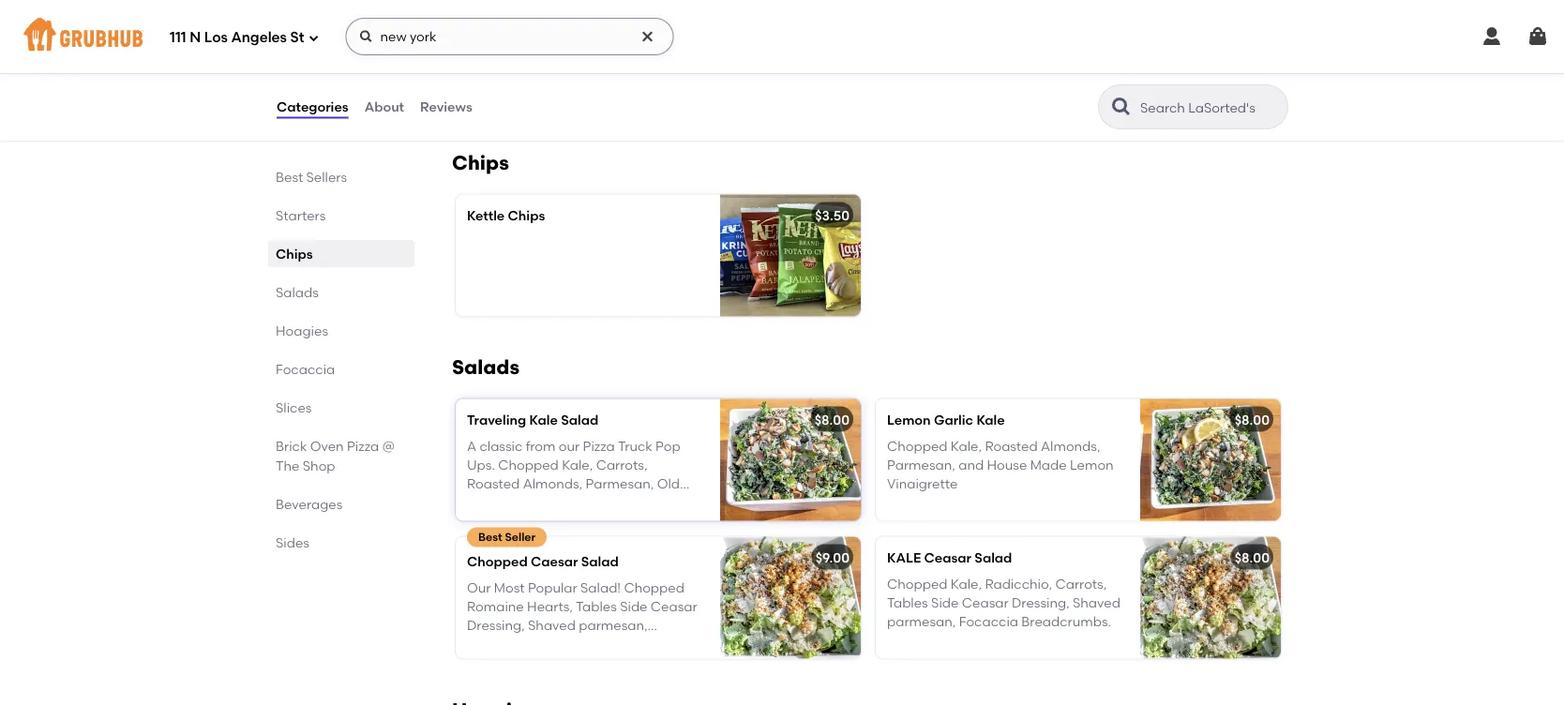Task type: describe. For each thing, give the bounding box(es) containing it.
pizza inside brick oven pizza @ the shop
[[347, 438, 379, 454]]

classic.
[[1044, 28, 1090, 44]]

n
[[190, 29, 201, 46]]

reviews button
[[419, 73, 473, 141]]

kettle chips
[[467, 207, 545, 223]]

mozzarella moons
[[467, 2, 582, 18]]

main navigation navigation
[[0, 0, 1564, 73]]

truck
[[618, 438, 652, 454]]

chips inside tab
[[276, 246, 313, 262]]

side
[[554, 47, 580, 63]]

shaved inside chopped kale, radicchio, carrots, tables side ceasar dressing, shaved parmesan, focaccia breadcrumbs.
[[1073, 595, 1120, 611]]

brick
[[276, 438, 307, 454]]

categories button
[[276, 73, 349, 141]]

popular
[[528, 580, 577, 596]]

almonds, inside a classic from our pizza truck pop ups.  chopped kale, carrots, roasted almonds, parmesan, old venice dressing
[[523, 476, 582, 492]]

made
[[1030, 457, 1067, 473]]

starters
[[276, 207, 326, 223]]

pepper.
[[970, 66, 1018, 82]]

st
[[290, 29, 304, 46]]

kale
[[887, 549, 921, 565]]

$3.50
[[815, 207, 850, 223]]

salad for kale ceasar salad
[[975, 549, 1012, 565]]

1 kale from the left
[[529, 411, 558, 427]]

a
[[542, 47, 551, 63]]

1 horizontal spatial svg image
[[640, 29, 655, 44]]

dressing
[[513, 495, 567, 511]]

parmesan, inside 'our take on the stadium classic. fried garlic, garlic oil, parmesan, parsley, salt, pepper.  served with ranch and ketchup always.'
[[1033, 47, 1101, 63]]

salt,
[[939, 66, 967, 82]]

focaccia inside chopped kale, radicchio, carrots, tables side ceasar dressing, shaved parmesan, focaccia breadcrumbs.
[[959, 614, 1018, 630]]

our
[[559, 438, 580, 454]]

breadcrumbs.
[[1021, 614, 1111, 630]]

lemon inside chopped kale, roasted almonds, parmesan, and house made lemon vinaigrette
[[1070, 457, 1114, 473]]

crispy
[[633, 28, 674, 44]]

kale ceasar salad image
[[1140, 537, 1281, 659]]

our most popular salad!  chopped romaine hearts, tables side ceasar dressing, shaved parmesan, focaccia breadcrumbs
[[467, 580, 697, 653]]

marinara
[[599, 47, 657, 63]]

Search for food, convenience, alcohol... search field
[[346, 18, 674, 55]]

reviews
[[420, 99, 472, 115]]

fried inside lightly breaded and fried crispy served with a side of marinara & ranch!
[[599, 28, 630, 44]]

ups.
[[467, 457, 495, 473]]

dressing, inside our most popular salad!  chopped romaine hearts, tables side ceasar dressing, shaved parmesan, focaccia breadcrumbs
[[467, 618, 525, 634]]

most
[[494, 580, 525, 596]]

traveling
[[467, 411, 526, 427]]

chopped kale, radicchio, carrots, tables side ceasar dressing, shaved parmesan, focaccia breadcrumbs.
[[887, 576, 1120, 630]]

ranch!
[[467, 66, 511, 82]]

parmesan, inside chopped kale, radicchio, carrots, tables side ceasar dressing, shaved parmesan, focaccia breadcrumbs.
[[887, 614, 956, 630]]

sides tab
[[276, 533, 407, 552]]

seller
[[505, 530, 536, 544]]

1 vertical spatial garlic
[[934, 411, 973, 427]]

of
[[583, 47, 596, 63]]

our for our most popular salad!  chopped romaine hearts, tables side ceasar dressing, shaved parmesan, focaccia breadcrumbs
[[467, 580, 491, 596]]

pop
[[655, 438, 680, 454]]

kale ceasar salad
[[887, 549, 1012, 565]]

best for best sellers
[[276, 169, 303, 185]]

mozzarella moons image
[[720, 0, 861, 111]]

@
[[382, 438, 395, 454]]

a classic from our pizza truck pop ups.  chopped kale, carrots, roasted almonds, parmesan, old venice dressing
[[467, 438, 680, 511]]

roasted inside a classic from our pizza truck pop ups.  chopped kale, carrots, roasted almonds, parmesan, old venice dressing
[[467, 476, 520, 492]]

angeles
[[231, 29, 287, 46]]

sellers
[[306, 169, 347, 185]]

a
[[467, 438, 476, 454]]

pizza inside a classic from our pizza truck pop ups.  chopped kale, carrots, roasted almonds, parmesan, old venice dressing
[[583, 438, 615, 454]]

classic
[[480, 438, 523, 454]]

parmesan, inside chopped kale, roasted almonds, parmesan, and house made lemon vinaigrette
[[887, 457, 955, 473]]

oven
[[310, 438, 344, 454]]

1 horizontal spatial salads
[[452, 355, 520, 379]]

and inside lightly breaded and fried crispy served with a side of marinara & ranch!
[[570, 28, 595, 44]]

our take on the stadium classic. fried garlic, garlic oil, parmesan, parsley, salt, pepper.  served with ranch and ketchup always. button
[[876, 0, 1281, 111]]

breaded
[[512, 28, 567, 44]]

oil,
[[1009, 47, 1029, 63]]

traveling kale salad
[[467, 411, 598, 427]]

kettle
[[467, 207, 505, 223]]

venice
[[467, 495, 510, 511]]

search icon image
[[1110, 96, 1133, 118]]

ceasar inside our most popular salad!  chopped romaine hearts, tables side ceasar dressing, shaved parmesan, focaccia breadcrumbs
[[651, 599, 697, 615]]

the
[[276, 458, 300, 474]]

parsley,
[[887, 66, 935, 82]]

almonds, inside chopped kale, roasted almonds, parmesan, and house made lemon vinaigrette
[[1041, 438, 1100, 454]]

take
[[914, 28, 942, 44]]

salad!
[[580, 580, 621, 596]]

stadium
[[989, 28, 1041, 44]]

categories
[[277, 99, 348, 115]]

&
[[660, 47, 670, 63]]

parmesan, inside our most popular salad!  chopped romaine hearts, tables side ceasar dressing, shaved parmesan, focaccia breadcrumbs
[[579, 618, 648, 634]]

shop
[[303, 458, 335, 474]]

best sellers
[[276, 169, 347, 185]]

and inside 'our take on the stadium classic. fried garlic, garlic oil, parmesan, parsley, salt, pepper.  served with ranch and ketchup always.'
[[931, 85, 956, 101]]

beverages tab
[[276, 494, 407, 514]]

tables inside chopped kale, radicchio, carrots, tables side ceasar dressing, shaved parmesan, focaccia breadcrumbs.
[[887, 595, 928, 611]]

caesar
[[531, 553, 578, 569]]

salads inside salads tab
[[276, 284, 319, 300]]

from
[[526, 438, 556, 454]]

$8.00 for chopped kale, radicchio, carrots, tables side ceasar dressing, shaved parmesan, focaccia breadcrumbs.
[[1235, 549, 1270, 565]]

hoagies
[[276, 323, 328, 338]]

sides
[[276, 534, 309, 550]]

chopped caesar salad image
[[720, 537, 861, 659]]

served
[[1021, 66, 1065, 82]]

our for our take on the stadium classic. fried garlic, garlic oil, parmesan, parsley, salt, pepper.  served with ranch and ketchup always.
[[887, 28, 911, 44]]

hearts,
[[527, 599, 573, 615]]

lightly breaded and fried crispy served with a side of marinara & ranch!
[[467, 28, 674, 82]]

about button
[[363, 73, 405, 141]]

carrots, inside chopped kale, radicchio, carrots, tables side ceasar dressing, shaved parmesan, focaccia breadcrumbs.
[[1055, 576, 1107, 592]]

kale, inside a classic from our pizza truck pop ups.  chopped kale, carrots, roasted almonds, parmesan, old venice dressing
[[562, 457, 593, 473]]

garlic,
[[922, 47, 964, 63]]

ketchup
[[960, 85, 1013, 101]]



Task type: locate. For each thing, give the bounding box(es) containing it.
lemon
[[887, 411, 931, 427], [1070, 457, 1114, 473]]

$9.00
[[815, 549, 850, 565]]

parmesan, down salad!
[[579, 618, 648, 634]]

and down salt, at right
[[931, 85, 956, 101]]

0 horizontal spatial fried
[[599, 28, 630, 44]]

our take on the stadium classic. fried garlic, garlic oil, parmesan, parsley, salt, pepper.  served with ranch and ketchup always.
[[887, 28, 1101, 101]]

svg image right the st
[[308, 32, 319, 44]]

2 horizontal spatial focaccia
[[959, 614, 1018, 630]]

side inside chopped kale, radicchio, carrots, tables side ceasar dressing, shaved parmesan, focaccia breadcrumbs.
[[931, 595, 959, 611]]

1 horizontal spatial our
[[887, 28, 911, 44]]

roasted up venice
[[467, 476, 520, 492]]

shaved inside our most popular salad!  chopped romaine hearts, tables side ceasar dressing, shaved parmesan, focaccia breadcrumbs
[[528, 618, 576, 634]]

ceasar
[[924, 549, 971, 565], [962, 595, 1009, 611], [651, 599, 697, 615]]

0 horizontal spatial parmesan,
[[579, 618, 648, 634]]

dressing, inside chopped kale, radicchio, carrots, tables side ceasar dressing, shaved parmesan, focaccia breadcrumbs.
[[1012, 595, 1070, 611]]

0 vertical spatial salads
[[276, 284, 319, 300]]

salads up hoagies
[[276, 284, 319, 300]]

kale, down our
[[562, 457, 593, 473]]

shaved up breadcrumbs.
[[1073, 595, 1120, 611]]

svg image up marinara
[[640, 29, 655, 44]]

tables
[[887, 595, 928, 611], [576, 599, 617, 615]]

0 horizontal spatial svg image
[[308, 32, 319, 44]]

1 horizontal spatial and
[[931, 85, 956, 101]]

2 vertical spatial chips
[[276, 246, 313, 262]]

shaved down hearts,
[[528, 618, 576, 634]]

almonds,
[[1041, 438, 1100, 454], [523, 476, 582, 492]]

parmesan, down kale
[[887, 614, 956, 630]]

1 vertical spatial with
[[1068, 66, 1095, 82]]

salad up salad!
[[581, 553, 619, 569]]

chopped up vinaigrette
[[887, 438, 948, 454]]

pizza right our
[[583, 438, 615, 454]]

svg image
[[640, 29, 655, 44], [308, 32, 319, 44]]

1 horizontal spatial fried
[[887, 47, 919, 63]]

garlic up pepper.
[[967, 47, 1006, 63]]

0 vertical spatial shaved
[[1073, 595, 1120, 611]]

house
[[987, 457, 1027, 473]]

1 pizza from the left
[[347, 438, 379, 454]]

0 vertical spatial kale,
[[951, 438, 982, 454]]

side inside our most popular salad!  chopped romaine hearts, tables side ceasar dressing, shaved parmesan, focaccia breadcrumbs
[[620, 599, 647, 615]]

0 horizontal spatial parmesan,
[[586, 476, 654, 492]]

1 vertical spatial salads
[[452, 355, 520, 379]]

1 horizontal spatial parmesan,
[[887, 614, 956, 630]]

side down salad!
[[620, 599, 647, 615]]

salad
[[561, 411, 598, 427], [975, 549, 1012, 565], [581, 553, 619, 569]]

chopped for chopped kale, radicchio, carrots, tables side ceasar dressing, shaved parmesan, focaccia breadcrumbs.
[[887, 576, 948, 592]]

chips tab
[[276, 244, 407, 263]]

our inside our most popular salad!  chopped romaine hearts, tables side ceasar dressing, shaved parmesan, focaccia breadcrumbs
[[467, 580, 491, 596]]

2 vertical spatial parmesan,
[[586, 476, 654, 492]]

carrots,
[[596, 457, 647, 473], [1055, 576, 1107, 592]]

best
[[276, 169, 303, 185], [478, 530, 502, 544]]

1 vertical spatial almonds,
[[523, 476, 582, 492]]

our inside 'our take on the stadium classic. fried garlic, garlic oil, parmesan, parsley, salt, pepper.  served with ranch and ketchup always.'
[[887, 28, 911, 44]]

0 vertical spatial our
[[887, 28, 911, 44]]

svg image
[[1481, 25, 1503, 48], [1527, 25, 1549, 48], [359, 29, 374, 44], [825, 75, 848, 98], [1245, 75, 1268, 98]]

kale, down lemon garlic kale
[[951, 438, 982, 454]]

chopped caesar salad
[[467, 553, 619, 569]]

ceasar inside chopped kale, radicchio, carrots, tables side ceasar dressing, shaved parmesan, focaccia breadcrumbs.
[[962, 595, 1009, 611]]

0 horizontal spatial tables
[[576, 599, 617, 615]]

1 horizontal spatial parmesan,
[[887, 457, 955, 473]]

1 horizontal spatial focaccia
[[467, 637, 526, 653]]

chips up the 'kettle'
[[452, 150, 509, 174]]

$8.00
[[815, 411, 850, 427], [1235, 411, 1270, 427], [1235, 549, 1270, 565]]

0 horizontal spatial and
[[570, 28, 595, 44]]

carrots, up breadcrumbs.
[[1055, 576, 1107, 592]]

1 vertical spatial our
[[467, 580, 491, 596]]

chopped
[[887, 438, 948, 454], [498, 457, 559, 473], [467, 553, 528, 569], [887, 576, 948, 592], [624, 580, 684, 596]]

0 horizontal spatial side
[[620, 599, 647, 615]]

2 vertical spatial focaccia
[[467, 637, 526, 653]]

parmesan, inside a classic from our pizza truck pop ups.  chopped kale, carrots, roasted almonds, parmesan, old venice dressing
[[586, 476, 654, 492]]

our left take
[[887, 28, 911, 44]]

1 horizontal spatial pizza
[[583, 438, 615, 454]]

kale, for lemon
[[951, 438, 982, 454]]

1 vertical spatial chips
[[508, 207, 545, 223]]

0 vertical spatial fried
[[599, 28, 630, 44]]

kettle chips image
[[720, 194, 861, 316]]

salad up radicchio, at the right of the page
[[975, 549, 1012, 565]]

2 vertical spatial and
[[958, 457, 984, 473]]

carrots, inside a classic from our pizza truck pop ups.  chopped kale, carrots, roasted almonds, parmesan, old venice dressing
[[596, 457, 647, 473]]

garlic inside 'our take on the stadium classic. fried garlic, garlic oil, parmesan, parsley, salt, pepper.  served with ranch and ketchup always.'
[[967, 47, 1006, 63]]

lonely guy fries (garlic fries) image
[[1140, 0, 1281, 111]]

0 horizontal spatial with
[[512, 47, 539, 63]]

1 vertical spatial lemon
[[1070, 457, 1114, 473]]

chopped inside chopped kale, radicchio, carrots, tables side ceasar dressing, shaved parmesan, focaccia breadcrumbs.
[[887, 576, 948, 592]]

dressing, down radicchio, at the right of the page
[[1012, 595, 1070, 611]]

old
[[657, 476, 680, 492]]

salads tab
[[276, 282, 407, 302]]

0 vertical spatial and
[[570, 28, 595, 44]]

0 vertical spatial dressing,
[[1012, 595, 1070, 611]]

vinaigrette
[[887, 476, 958, 492]]

salad up our
[[561, 411, 598, 427]]

chopped down kale
[[887, 576, 948, 592]]

0 horizontal spatial best
[[276, 169, 303, 185]]

beverages
[[276, 496, 343, 512]]

and inside chopped kale, roasted almonds, parmesan, and house made lemon vinaigrette
[[958, 457, 984, 473]]

best sellers tab
[[276, 167, 407, 187]]

with inside lightly breaded and fried crispy served with a side of marinara & ranch!
[[512, 47, 539, 63]]

kale, down kale ceasar salad
[[951, 576, 982, 592]]

0 vertical spatial almonds,
[[1041, 438, 1100, 454]]

0 vertical spatial focaccia
[[276, 361, 335, 377]]

0 horizontal spatial salads
[[276, 284, 319, 300]]

1 horizontal spatial lemon
[[1070, 457, 1114, 473]]

2 horizontal spatial and
[[958, 457, 984, 473]]

parmesan,
[[1033, 47, 1101, 63], [887, 457, 955, 473], [586, 476, 654, 492]]

best left seller
[[478, 530, 502, 544]]

almonds, up made
[[1041, 438, 1100, 454]]

side down kale ceasar salad
[[931, 595, 959, 611]]

kale, for kale
[[951, 576, 982, 592]]

lemon right made
[[1070, 457, 1114, 473]]

traveling kale salad image
[[720, 399, 861, 521]]

0 horizontal spatial kale
[[529, 411, 558, 427]]

chopped down best seller
[[467, 553, 528, 569]]

salads up traveling
[[452, 355, 520, 379]]

the
[[965, 28, 985, 44]]

parmesan, up vinaigrette
[[887, 457, 955, 473]]

focaccia inside tab
[[276, 361, 335, 377]]

pizza
[[347, 438, 379, 454], [583, 438, 615, 454]]

0 vertical spatial lemon
[[887, 411, 931, 427]]

kale, inside chopped kale, roasted almonds, parmesan, and house made lemon vinaigrette
[[951, 438, 982, 454]]

romaine
[[467, 599, 524, 615]]

about
[[364, 99, 404, 115]]

0 horizontal spatial focaccia
[[276, 361, 335, 377]]

focaccia down radicchio, at the right of the page
[[959, 614, 1018, 630]]

kale up from
[[529, 411, 558, 427]]

1 vertical spatial focaccia
[[959, 614, 1018, 630]]

chopped inside our most popular salad!  chopped romaine hearts, tables side ceasar dressing, shaved parmesan, focaccia breadcrumbs
[[624, 580, 684, 596]]

1 vertical spatial dressing,
[[467, 618, 525, 634]]

shaved
[[1073, 595, 1120, 611], [528, 618, 576, 634]]

salad for chopped caesar salad
[[581, 553, 619, 569]]

2 pizza from the left
[[583, 438, 615, 454]]

best inside best sellers tab
[[276, 169, 303, 185]]

pizza left @
[[347, 438, 379, 454]]

fried inside 'our take on the stadium classic. fried garlic, garlic oil, parmesan, parsley, salt, pepper.  served with ranch and ketchup always.'
[[887, 47, 919, 63]]

garlic up chopped kale, roasted almonds, parmesan, and house made lemon vinaigrette
[[934, 411, 973, 427]]

focaccia
[[276, 361, 335, 377], [959, 614, 1018, 630], [467, 637, 526, 653]]

$8.00 for a classic from our pizza truck pop ups.  chopped kale, carrots, roasted almonds, parmesan, old venice dressing
[[815, 411, 850, 427]]

focaccia tab
[[276, 359, 407, 379]]

0 horizontal spatial pizza
[[347, 438, 379, 454]]

1 horizontal spatial with
[[1068, 66, 1095, 82]]

1 horizontal spatial best
[[478, 530, 502, 544]]

fried up parsley,
[[887, 47, 919, 63]]

chopped inside chopped kale, roasted almonds, parmesan, and house made lemon vinaigrette
[[887, 438, 948, 454]]

brick oven pizza @ the shop
[[276, 438, 395, 474]]

brick oven pizza @ the shop tab
[[276, 436, 407, 475]]

chopped down from
[[498, 457, 559, 473]]

best left the sellers at the top left
[[276, 169, 303, 185]]

1 horizontal spatial side
[[931, 595, 959, 611]]

Search LaSorted's search field
[[1138, 98, 1282, 116]]

0 horizontal spatial our
[[467, 580, 491, 596]]

our up the romaine
[[467, 580, 491, 596]]

roasted
[[985, 438, 1038, 454], [467, 476, 520, 492]]

0 vertical spatial garlic
[[967, 47, 1006, 63]]

almonds, up dressing
[[523, 476, 582, 492]]

0 vertical spatial chips
[[452, 150, 509, 174]]

salad for traveling kale salad
[[561, 411, 598, 427]]

1 vertical spatial shaved
[[528, 618, 576, 634]]

1 horizontal spatial dressing,
[[1012, 595, 1070, 611]]

los
[[204, 29, 228, 46]]

with right served
[[1068, 66, 1095, 82]]

lightly
[[467, 28, 509, 44]]

1 horizontal spatial shaved
[[1073, 595, 1120, 611]]

111
[[170, 29, 186, 46]]

moons
[[540, 2, 582, 18]]

kale, inside chopped kale, radicchio, carrots, tables side ceasar dressing, shaved parmesan, focaccia breadcrumbs.
[[951, 576, 982, 592]]

0 vertical spatial roasted
[[985, 438, 1038, 454]]

kale up chopped kale, roasted almonds, parmesan, and house made lemon vinaigrette
[[976, 411, 1005, 427]]

1 horizontal spatial roasted
[[985, 438, 1038, 454]]

breadcrumbs
[[529, 637, 616, 653]]

1 vertical spatial kale,
[[562, 457, 593, 473]]

ranch
[[887, 85, 928, 101]]

lemon garlic kale image
[[1140, 399, 1281, 521]]

with inside 'our take on the stadium classic. fried garlic, garlic oil, parmesan, parsley, salt, pepper.  served with ranch and ketchup always.'
[[1068, 66, 1095, 82]]

chips right the 'kettle'
[[508, 207, 545, 223]]

0 vertical spatial with
[[512, 47, 539, 63]]

0 horizontal spatial almonds,
[[523, 476, 582, 492]]

lemon up vinaigrette
[[887, 411, 931, 427]]

1 horizontal spatial tables
[[887, 595, 928, 611]]

salads
[[276, 284, 319, 300], [452, 355, 520, 379]]

1 vertical spatial best
[[478, 530, 502, 544]]

0 horizontal spatial roasted
[[467, 476, 520, 492]]

chopped kale, roasted almonds, parmesan, and house made lemon vinaigrette
[[887, 438, 1114, 492]]

lemon garlic kale
[[887, 411, 1005, 427]]

2 vertical spatial kale,
[[951, 576, 982, 592]]

best seller
[[478, 530, 536, 544]]

parmesan, down classic.
[[1033, 47, 1101, 63]]

chopped for chopped kale, roasted almonds, parmesan, and house made lemon vinaigrette
[[887, 438, 948, 454]]

parmesan,
[[887, 614, 956, 630], [579, 618, 648, 634]]

0 vertical spatial carrots,
[[596, 457, 647, 473]]

tables inside our most popular salad!  chopped romaine hearts, tables side ceasar dressing, shaved parmesan, focaccia breadcrumbs
[[576, 599, 617, 615]]

0 horizontal spatial carrots,
[[596, 457, 647, 473]]

chopped right salad!
[[624, 580, 684, 596]]

0 horizontal spatial shaved
[[528, 618, 576, 634]]

tables down kale
[[887, 595, 928, 611]]

dressing, down the romaine
[[467, 618, 525, 634]]

$8.00 for chopped kale, roasted almonds, parmesan, and house made lemon vinaigrette
[[1235, 411, 1270, 427]]

0 horizontal spatial dressing,
[[467, 618, 525, 634]]

hoagies tab
[[276, 321, 407, 340]]

1 vertical spatial parmesan,
[[887, 457, 955, 473]]

1 horizontal spatial carrots,
[[1055, 576, 1107, 592]]

with left a
[[512, 47, 539, 63]]

roasted inside chopped kale, roasted almonds, parmesan, and house made lemon vinaigrette
[[985, 438, 1038, 454]]

1 vertical spatial carrots,
[[1055, 576, 1107, 592]]

mozzarella
[[467, 2, 537, 18]]

our
[[887, 28, 911, 44], [467, 580, 491, 596]]

0 horizontal spatial lemon
[[887, 411, 931, 427]]

chopped inside a classic from our pizza truck pop ups.  chopped kale, carrots, roasted almonds, parmesan, old venice dressing
[[498, 457, 559, 473]]

parmesan, down truck
[[586, 476, 654, 492]]

1 vertical spatial roasted
[[467, 476, 520, 492]]

fried
[[599, 28, 630, 44], [887, 47, 919, 63]]

focaccia down the romaine
[[467, 637, 526, 653]]

tables down salad!
[[576, 599, 617, 615]]

radicchio,
[[985, 576, 1052, 592]]

and
[[570, 28, 595, 44], [931, 85, 956, 101], [958, 457, 984, 473]]

1 vertical spatial fried
[[887, 47, 919, 63]]

chopped for chopped caesar salad
[[467, 553, 528, 569]]

fried up marinara
[[599, 28, 630, 44]]

1 horizontal spatial almonds,
[[1041, 438, 1100, 454]]

roasted up house
[[985, 438, 1038, 454]]

served
[[467, 47, 509, 63]]

with
[[512, 47, 539, 63], [1068, 66, 1095, 82]]

best for best seller
[[478, 530, 502, 544]]

starters tab
[[276, 205, 407, 225]]

2 kale from the left
[[976, 411, 1005, 427]]

slices tab
[[276, 398, 407, 417]]

on
[[945, 28, 961, 44]]

kale
[[529, 411, 558, 427], [976, 411, 1005, 427]]

slices
[[276, 399, 312, 415]]

focaccia down hoagies
[[276, 361, 335, 377]]

0 vertical spatial parmesan,
[[1033, 47, 1101, 63]]

2 horizontal spatial parmesan,
[[1033, 47, 1101, 63]]

chips down "starters"
[[276, 246, 313, 262]]

0 vertical spatial best
[[276, 169, 303, 185]]

always.
[[1016, 85, 1063, 101]]

1 horizontal spatial kale
[[976, 411, 1005, 427]]

carrots, down truck
[[596, 457, 647, 473]]

and left house
[[958, 457, 984, 473]]

1 vertical spatial and
[[931, 85, 956, 101]]

focaccia inside our most popular salad!  chopped romaine hearts, tables side ceasar dressing, shaved parmesan, focaccia breadcrumbs
[[467, 637, 526, 653]]

and up the "of"
[[570, 28, 595, 44]]

111 n los angeles st
[[170, 29, 304, 46]]



Task type: vqa. For each thing, say whether or not it's contained in the screenshot.
Made
yes



